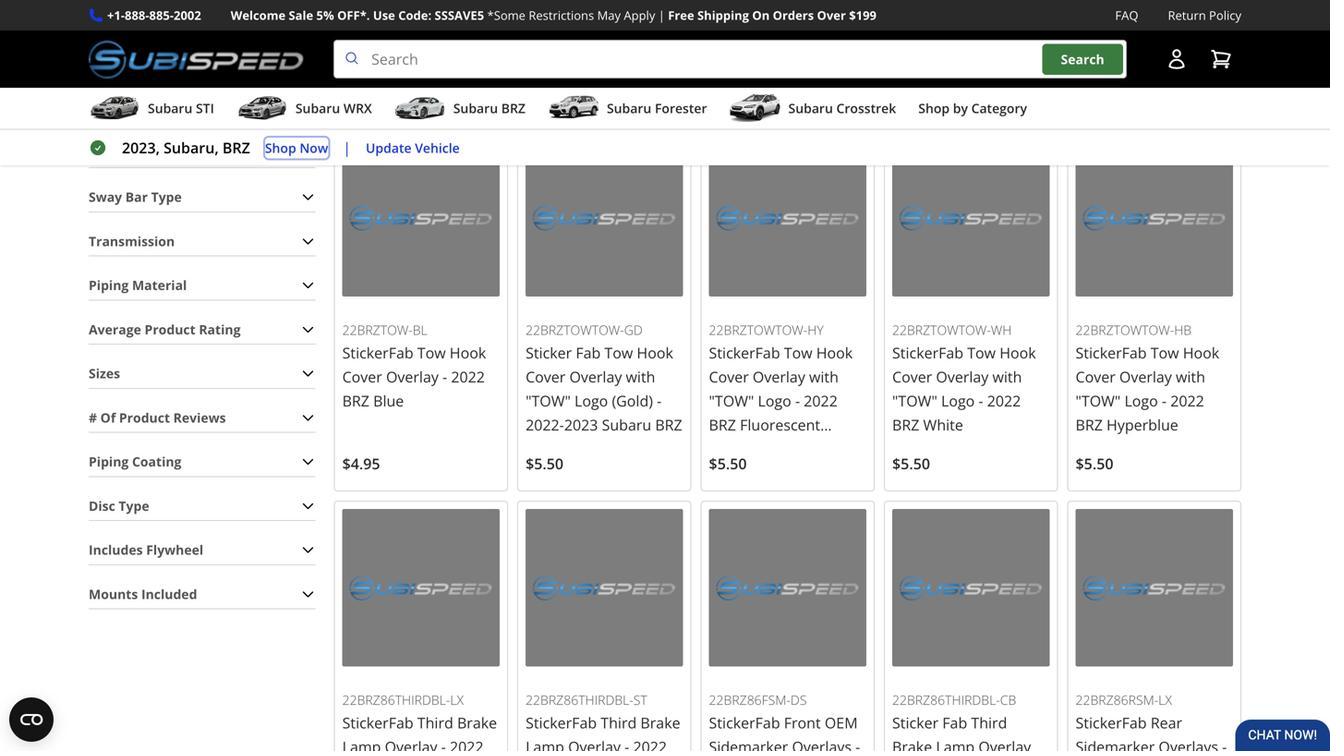 Task type: vqa. For each thing, say whether or not it's contained in the screenshot.
the 'StickerFab Front OEM Sidemarker Overlays - 2022 BRZ / GR86 Dark Smoke' IMAGE
yes



Task type: describe. For each thing, give the bounding box(es) containing it.
code:
[[398, 7, 432, 24]]

logo for stickerfab tow hook cover overlay with "tow" logo - 2022 brz fluorescent yellow
[[758, 391, 792, 411]]

piping material button
[[89, 271, 316, 300]]

$4.95
[[342, 454, 380, 474]]

stickerfab tow hook cover overlay - 2022 brz blue image
[[342, 139, 500, 297]]

third inside sticker fab third brake lamp overla
[[972, 713, 1008, 733]]

update
[[366, 139, 412, 156]]

$39.95 link
[[884, 0, 1059, 122]]

a subaru brz thumbnail image image
[[394, 94, 446, 122]]

subaru brz button
[[394, 92, 526, 129]]

subaru wrx
[[296, 99, 372, 117]]

reviews
[[173, 409, 226, 426]]

transmission button
[[89, 227, 316, 256]]

0 vertical spatial product
[[145, 321, 196, 338]]

stickerfab third brake lamp overlay - 2022 brz / 86 dark smoke stealth image
[[526, 509, 683, 667]]

brake for lx
[[457, 713, 497, 733]]

hook inside sticker fab tow hook cover overlay with "tow" logo (gold) - 2022-2023 subaru brz
[[637, 343, 674, 363]]

stickerfab for 22brztow-bl
[[342, 343, 414, 363]]

lx for third
[[450, 691, 464, 709]]

+1-888-885-2002
[[107, 7, 201, 24]]

shop for shop by category
[[919, 99, 950, 117]]

by
[[953, 99, 968, 117]]

$99.00
[[709, 84, 756, 104]]

category
[[972, 99, 1028, 117]]

stickerfab tow hook cover overlay with "tow" logo - 2022 brz fluorescent yellow image
[[709, 139, 867, 297]]

logo for stickerfab tow hook cover overlay with "tow" logo - 2022 brz hyperblue
[[1125, 391, 1159, 411]]

stickerfab third brake lamp overlay - 2022 brz / 86 dark smoke lx+ image
[[342, 509, 500, 667]]

of
[[100, 409, 116, 426]]

open widget image
[[9, 698, 54, 742]]

2022 for stickerfab tow hook cover overlay with "tow" logo - 2022 brz fluorescent yellow
[[804, 391, 838, 411]]

22brz86fsm-ds
[[709, 691, 807, 709]]

stickerfab tow hook cover overlay - 2022 brz blue
[[342, 343, 486, 411]]

wh
[[991, 321, 1012, 339]]

2022 inside stickerfab tow hook cover overlay - 2022 brz blue
[[451, 367, 485, 387]]

sidemarker inside stickerfab front oem sidemarker overlays
[[709, 737, 789, 751]]

888-
[[125, 7, 149, 24]]

piping coating button
[[89, 448, 316, 476]]

st
[[634, 691, 648, 709]]

shipping
[[698, 7, 749, 24]]

sticker fab tow hook cover overlay with "tow" logo (gold) - 2022-2023 subaru brz
[[526, 343, 683, 435]]

lamp for 22brz86thirdbl-lx
[[342, 737, 381, 751]]

$5.50 for stickerfab tow hook cover overlay with "tow" logo - 2022 brz white
[[893, 454, 931, 474]]

with for stickerfab tow hook cover overlay with "tow" logo - 2022 brz white
[[993, 367, 1022, 387]]

overlays inside the stickerfab rear sidemarker overlays
[[1159, 737, 1219, 751]]

stickerfab for 22brztowtow-hb
[[1076, 343, 1147, 363]]

lx for rear
[[1159, 691, 1173, 709]]

"tow" for stickerfab tow hook cover overlay with "tow" logo - 2022 brz fluorescent yellow
[[709, 391, 754, 411]]

- inside "stickerfab tow hook cover overlay with "tow" logo - 2022 brz fluorescent yellow"
[[796, 391, 800, 411]]

22brz86thirdbl- for cb
[[893, 691, 1001, 709]]

free
[[668, 7, 695, 24]]

brz inside sticker fab tow hook cover overlay with "tow" logo (gold) - 2022-2023 subaru brz
[[655, 415, 683, 435]]

overlay for 22brz86thirdbl-lx
[[385, 737, 438, 751]]

22brztowtow-gd
[[526, 321, 643, 339]]

22brztowtow-hb
[[1076, 321, 1192, 339]]

subaru sti button
[[89, 92, 214, 129]]

overlays inside stickerfab front oem sidemarker overlays
[[792, 737, 852, 751]]

return policy link
[[1168, 6, 1242, 25]]

subaru for subaru forester
[[607, 99, 652, 117]]

hook for stickerfab tow hook cover overlay with "tow" logo - 2022 brz fluorescent yellow
[[817, 343, 853, 363]]

logo for stickerfab tow hook cover overlay with "tow" logo - 2022 brz white
[[942, 391, 975, 411]]

tow inside sticker fab tow hook cover overlay with "tow" logo (gold) - 2022-2023 subaru brz
[[605, 343, 633, 363]]

22brztowtow- for stickerfab tow hook cover overlay with "tow" logo - 2022 brz hyperblue
[[1076, 321, 1175, 339]]

stickerfab third brake lamp overlay - 202 for st
[[526, 713, 681, 751]]

sale
[[289, 7, 313, 24]]

stickerfab tow hook cover overlay with "tow" logo - 2022 brz hyperblue
[[1076, 343, 1220, 435]]

$45.90 link
[[1068, 0, 1242, 122]]

22brztow-bl
[[342, 321, 428, 339]]

bl
[[413, 321, 428, 339]]

22brztowtow- for stickerfab tow hook cover overlay with "tow" logo - 2022 brz white
[[893, 321, 991, 339]]

subispeed logo image
[[89, 40, 304, 79]]

brake for st
[[641, 713, 681, 733]]

2023,
[[122, 138, 160, 158]]

lamp inside sticker fab third brake lamp overla
[[936, 737, 975, 751]]

forester
[[655, 99, 707, 117]]

shop by category
[[919, 99, 1028, 117]]

2023, subaru, brz
[[122, 138, 250, 158]]

transmission
[[89, 232, 175, 250]]

shop now link
[[265, 137, 328, 158]]

cover for stickerfab tow hook cover overlay - 2022 brz blue
[[342, 367, 382, 387]]

on
[[753, 7, 770, 24]]

subaru for subaru brz
[[453, 99, 498, 117]]

type inside dropdown button
[[119, 497, 149, 515]]

subaru for subaru sti
[[148, 99, 193, 117]]

overlay for 22brztowtow-hy
[[753, 367, 806, 387]]

0 vertical spatial |
[[659, 7, 665, 24]]

hook for stickerfab tow hook cover overlay - 2022 brz blue
[[450, 343, 486, 363]]

overlay for 22brztowtow-hb
[[1120, 367, 1172, 387]]

$5.50 for sticker fab tow hook cover overlay with "tow" logo (gold) - 2022-2023 subaru brz
[[526, 454, 564, 474]]

disc
[[89, 497, 115, 515]]

tow for stickerfab tow hook cover overlay with "tow" logo - 2022 brz white
[[968, 343, 996, 363]]

disc type
[[89, 497, 149, 515]]

welcome
[[231, 7, 286, 24]]

$24.30 link
[[334, 0, 508, 122]]

subaru crosstrek
[[789, 99, 897, 117]]

rear
[[1151, 713, 1183, 733]]

vehicle
[[415, 139, 460, 156]]

+1-
[[107, 7, 125, 24]]

22brz86thirdbl- for st
[[526, 691, 634, 709]]

rating
[[199, 321, 241, 338]]

$79.00
[[526, 84, 572, 104]]

2022-
[[526, 415, 564, 435]]

22brz86thirdbl-lx
[[342, 691, 464, 709]]

hy
[[808, 321, 824, 339]]

*some
[[487, 7, 526, 24]]

1 vertical spatial product
[[119, 409, 170, 426]]

subaru for subaru crosstrek
[[789, 99, 833, 117]]

piping for piping material
[[89, 276, 129, 294]]

22brztowtow- for sticker fab tow hook cover overlay with "tow" logo (gold) - 2022-2023 subaru brz
[[526, 321, 624, 339]]

piping material
[[89, 276, 187, 294]]

fab for tow
[[576, 343, 601, 363]]

subaru crosstrek button
[[730, 92, 897, 129]]

search input field
[[334, 40, 1127, 79]]

stickerfab tow hook cover overlay with "tow" logo - 2022 brz fluorescent yellow
[[709, 343, 853, 459]]

- inside stickerfab tow hook cover overlay with "tow" logo - 2022 brz white
[[979, 391, 984, 411]]

22brztowtow-wh
[[893, 321, 1012, 339]]

(gold)
[[612, 391, 653, 411]]

off*.
[[337, 7, 370, 24]]

ds
[[791, 691, 807, 709]]

22brz86thirdbl- for lx
[[342, 691, 450, 709]]

tow for stickerfab tow hook cover overlay with "tow" logo - 2022 brz fluorescent yellow
[[784, 343, 813, 363]]

cover for stickerfab tow hook cover overlay with "tow" logo - 2022 brz hyperblue
[[1076, 367, 1116, 387]]

average
[[89, 321, 141, 338]]

type inside dropdown button
[[151, 188, 182, 206]]

includes flywheel
[[89, 541, 203, 559]]

return
[[1168, 7, 1207, 24]]

hook for stickerfab tow hook cover overlay with "tow" logo - 2022 brz hyperblue
[[1183, 343, 1220, 363]]

sssave5
[[435, 7, 484, 24]]

cb
[[1001, 691, 1017, 709]]

hb
[[1175, 321, 1192, 339]]

search
[[1061, 50, 1105, 68]]

# of product reviews button
[[89, 404, 316, 432]]

sizes button
[[89, 360, 316, 388]]

$199
[[849, 7, 877, 24]]

stickerfab rear sidemarker overlays - 2022 brz / gr86 dark smoke lx+ image
[[1076, 509, 1234, 667]]

shop for shop now
[[265, 139, 296, 156]]

return policy
[[1168, 7, 1242, 24]]

stickerfab for 22brztowtow-wh
[[893, 343, 964, 363]]

stickerfab third brake lamp overlay - 202 for lx
[[342, 713, 497, 751]]

brz inside stickerfab tow hook cover overlay - 2022 brz blue
[[342, 391, 370, 411]]

overlay for 22brztowtow-wh
[[936, 367, 989, 387]]

a subaru crosstrek thumbnail image image
[[730, 94, 781, 122]]



Task type: locate. For each thing, give the bounding box(es) containing it.
stickerfab down 22brztowtow-hb
[[1076, 343, 1147, 363]]

1 lamp from the left
[[342, 737, 381, 751]]

overlay down 22brz86thirdbl-lx
[[385, 737, 438, 751]]

0 vertical spatial type
[[151, 188, 182, 206]]

overlay up blue on the bottom left of the page
[[386, 367, 439, 387]]

overlay inside sticker fab tow hook cover overlay with "tow" logo (gold) - 2022-2023 subaru brz
[[570, 367, 622, 387]]

- inside stickerfab tow hook cover overlay - 2022 brz blue
[[443, 367, 447, 387]]

update vehicle button
[[366, 137, 460, 158]]

cover for stickerfab tow hook cover overlay with "tow" logo - 2022 brz white
[[893, 367, 933, 387]]

fab for third
[[943, 713, 968, 733]]

fab down 22brz86thirdbl-cb
[[943, 713, 968, 733]]

1 horizontal spatial lx
[[1159, 691, 1173, 709]]

1 $5.50 from the left
[[526, 454, 564, 474]]

1 horizontal spatial overlays
[[1159, 737, 1219, 751]]

average product rating button
[[89, 315, 316, 344]]

brz right subaru,
[[223, 138, 250, 158]]

shop now
[[265, 139, 328, 156]]

cover inside "stickerfab tow hook cover overlay with "tow" logo - 2022 brz fluorescent yellow"
[[709, 367, 749, 387]]

with down hy
[[809, 367, 839, 387]]

brz left blue on the bottom left of the page
[[342, 391, 370, 411]]

stickerfab tow hook cover overlay with "tow" logo - 2022 brz white image
[[893, 139, 1050, 297]]

#
[[89, 409, 97, 426]]

2 horizontal spatial third
[[972, 713, 1008, 733]]

1 horizontal spatial lamp
[[526, 737, 565, 751]]

subaru inside subaru brz dropdown button
[[453, 99, 498, 117]]

3 third from the left
[[972, 713, 1008, 733]]

stickerfab inside stickerfab tow hook cover overlay - 2022 brz blue
[[342, 343, 414, 363]]

oem
[[825, 713, 858, 733]]

tow for stickerfab tow hook cover overlay - 2022 brz blue
[[418, 343, 446, 363]]

1 vertical spatial type
[[119, 497, 149, 515]]

stickerfab inside "stickerfab tow hook cover overlay with "tow" logo - 2022 brz fluorescent yellow"
[[709, 343, 780, 363]]

1 horizontal spatial |
[[659, 7, 665, 24]]

3 logo from the left
[[942, 391, 975, 411]]

"tow" inside sticker fab tow hook cover overlay with "tow" logo (gold) - 2022-2023 subaru brz
[[526, 391, 571, 411]]

brz left $79.00
[[502, 99, 526, 117]]

3 hook from the left
[[637, 343, 674, 363]]

0 vertical spatial shop
[[919, 99, 950, 117]]

stickerfab third brake lamp overlay - 202 down 22brz86thirdbl-st
[[526, 713, 681, 751]]

2022 inside stickerfab tow hook cover overlay with "tow" logo - 2022 brz white
[[988, 391, 1021, 411]]

piping
[[89, 276, 129, 294], [89, 453, 129, 470]]

brz inside subaru brz dropdown button
[[502, 99, 526, 117]]

$5.50 down fluorescent
[[709, 454, 747, 474]]

4 cover from the left
[[893, 367, 933, 387]]

$5.50 for stickerfab tow hook cover overlay with "tow" logo - 2022 brz fluorescent yellow
[[709, 454, 747, 474]]

2 logo from the left
[[575, 391, 608, 411]]

0 horizontal spatial fab
[[576, 343, 601, 363]]

3 22brz86thirdbl- from the left
[[893, 691, 1001, 709]]

third down st
[[601, 713, 637, 733]]

- inside sticker fab tow hook cover overlay with "tow" logo (gold) - 2022-2023 subaru brz
[[657, 391, 662, 411]]

gd
[[624, 321, 643, 339]]

1 lx from the left
[[450, 691, 464, 709]]

policy
[[1210, 7, 1242, 24]]

tow down wh
[[968, 343, 996, 363]]

piping for piping coating
[[89, 453, 129, 470]]

overlays down oem
[[792, 737, 852, 751]]

subaru down (gold) at the bottom left of the page
[[602, 415, 652, 435]]

with inside "stickerfab tow hook cover overlay with "tow" logo - 2022 brz fluorescent yellow"
[[809, 367, 839, 387]]

tow inside "stickerfab tow hook cover overlay with "tow" logo - 2022 brz fluorescent yellow"
[[784, 343, 813, 363]]

brz inside stickerfab tow hook cover overlay with "tow" logo - 2022 brz hyperblue
[[1076, 415, 1103, 435]]

a subaru sti thumbnail image image
[[89, 94, 140, 122]]

use
[[373, 7, 395, 24]]

subaru,
[[164, 138, 219, 158]]

1 22brztowtow- from the left
[[709, 321, 808, 339]]

piping up average
[[89, 276, 129, 294]]

2 stickerfab third brake lamp overlay - 202 from the left
[[526, 713, 681, 751]]

subaru brz
[[453, 99, 526, 117]]

stickerfab for 22brztowtow-hy
[[709, 343, 780, 363]]

2 22brztowtow- from the left
[[526, 321, 624, 339]]

lx
[[450, 691, 464, 709], [1159, 691, 1173, 709]]

hook for stickerfab tow hook cover overlay with "tow" logo - 2022 brz white
[[1000, 343, 1037, 363]]

22brz86thirdbl-st
[[526, 691, 648, 709]]

1 horizontal spatial stickerfab third brake lamp overlay - 202
[[526, 713, 681, 751]]

"tow" up 2022- at the left bottom of page
[[526, 391, 571, 411]]

crosstrek
[[837, 99, 897, 117]]

sti
[[196, 99, 214, 117]]

3 $5.50 from the left
[[893, 454, 931, 474]]

cover inside stickerfab tow hook cover overlay with "tow" logo - 2022 brz hyperblue
[[1076, 367, 1116, 387]]

2023
[[564, 415, 598, 435]]

1 sidemarker from the left
[[709, 737, 789, 751]]

0 horizontal spatial third
[[418, 713, 454, 733]]

sticker down 22brztowtow-gd
[[526, 343, 572, 363]]

with inside stickerfab tow hook cover overlay with "tow" logo - 2022 brz white
[[993, 367, 1022, 387]]

1 vertical spatial |
[[343, 138, 351, 158]]

22brztowtow- up "stickerfab tow hook cover overlay with "tow" logo - 2022 brz fluorescent yellow"
[[709, 321, 808, 339]]

a subaru wrx thumbnail image image
[[236, 94, 288, 122]]

0 horizontal spatial stickerfab third brake lamp overlay - 202
[[342, 713, 497, 751]]

overlay down 22brz86thirdbl-st
[[568, 737, 621, 751]]

with down wh
[[993, 367, 1022, 387]]

stickerfab inside stickerfab front oem sidemarker overlays
[[709, 713, 780, 733]]

5 cover from the left
[[1076, 367, 1116, 387]]

stickerfab front oem sidemarker overlays - 2022 brz / gr86 dark smoke image
[[709, 509, 867, 667]]

cover down 22brztowtow-hy
[[709, 367, 749, 387]]

third for st
[[601, 713, 637, 733]]

sway bar type button
[[89, 183, 316, 212]]

0 horizontal spatial lx
[[450, 691, 464, 709]]

1 vertical spatial shop
[[265, 139, 296, 156]]

- inside stickerfab tow hook cover overlay with "tow" logo - 2022 brz hyperblue
[[1162, 391, 1167, 411]]

| right now
[[343, 138, 351, 158]]

2 lamp from the left
[[526, 737, 565, 751]]

1 vertical spatial piping
[[89, 453, 129, 470]]

1 piping from the top
[[89, 276, 129, 294]]

"tow" up white
[[893, 391, 938, 411]]

third down 22brz86thirdbl-lx
[[418, 713, 454, 733]]

1 vertical spatial sticker
[[893, 713, 939, 733]]

piping inside dropdown button
[[89, 453, 129, 470]]

22brz86fsm-
[[709, 691, 791, 709]]

with for stickerfab tow hook cover overlay with "tow" logo - 2022 brz fluorescent yellow
[[809, 367, 839, 387]]

blue
[[373, 391, 404, 411]]

sticker fab tow hook cover overlay with "tow" logo (gold) - 2022-2023 subaru brz image
[[526, 139, 683, 297]]

subaru left forester
[[607, 99, 652, 117]]

"tow" up the yellow
[[709, 391, 754, 411]]

stickerfab
[[342, 343, 414, 363], [709, 343, 780, 363], [893, 343, 964, 363], [1076, 343, 1147, 363], [342, 713, 414, 733], [709, 713, 780, 733], [526, 713, 597, 733], [1076, 713, 1147, 733]]

brz left hyperblue
[[1076, 415, 1103, 435]]

fab inside sticker fab third brake lamp overla
[[943, 713, 968, 733]]

product
[[145, 321, 196, 338], [119, 409, 170, 426]]

3 "tow" from the left
[[893, 391, 938, 411]]

stickerfab down 22brztowtow-wh
[[893, 343, 964, 363]]

subaru left sti
[[148, 99, 193, 117]]

2 hook from the left
[[817, 343, 853, 363]]

hook inside stickerfab tow hook cover overlay with "tow" logo - 2022 brz white
[[1000, 343, 1037, 363]]

1 horizontal spatial sticker
[[893, 713, 939, 733]]

cover up 2022- at the left bottom of page
[[526, 367, 566, 387]]

0 horizontal spatial sticker
[[526, 343, 572, 363]]

0 vertical spatial piping
[[89, 276, 129, 294]]

2 piping from the top
[[89, 453, 129, 470]]

cover inside stickerfab tow hook cover overlay - 2022 brz blue
[[342, 367, 382, 387]]

overlay inside "stickerfab tow hook cover overlay with "tow" logo - 2022 brz fluorescent yellow"
[[753, 367, 806, 387]]

with inside sticker fab tow hook cover overlay with "tow" logo (gold) - 2022-2023 subaru brz
[[626, 367, 656, 387]]

fab down 22brztowtow-gd
[[576, 343, 601, 363]]

$79.00 link
[[518, 0, 692, 122]]

cover inside sticker fab tow hook cover overlay with "tow" logo (gold) - 2022-2023 subaru brz
[[526, 367, 566, 387]]

2 lx from the left
[[1159, 691, 1173, 709]]

overlay inside stickerfab tow hook cover overlay with "tow" logo - 2022 brz hyperblue
[[1120, 367, 1172, 387]]

subaru for subaru wrx
[[296, 99, 340, 117]]

0 vertical spatial fab
[[576, 343, 601, 363]]

1 cover from the left
[[342, 367, 382, 387]]

tow inside stickerfab tow hook cover overlay with "tow" logo - 2022 brz hyperblue
[[1151, 343, 1180, 363]]

1 horizontal spatial brake
[[641, 713, 681, 733]]

hook inside stickerfab tow hook cover overlay - 2022 brz blue
[[450, 343, 486, 363]]

overlay down 22brztowtow-wh
[[936, 367, 989, 387]]

stickerfab for 22brz86fsm-ds
[[709, 713, 780, 733]]

tow down hb on the right of page
[[1151, 343, 1180, 363]]

stickerfab third brake lamp overlay - 202 down 22brz86thirdbl-lx
[[342, 713, 497, 751]]

22brztowtow- up stickerfab tow hook cover overlay with "tow" logo - 2022 brz white
[[893, 321, 991, 339]]

lamp for 22brz86thirdbl-st
[[526, 737, 565, 751]]

sticker inside sticker fab tow hook cover overlay with "tow" logo (gold) - 2022-2023 subaru brz
[[526, 343, 572, 363]]

subaru right a subaru crosstrek thumbnail image
[[789, 99, 833, 117]]

welcome sale 5% off*. use code: sssave5 *some restrictions may apply | free shipping on orders over $199
[[231, 7, 877, 24]]

flywheel
[[146, 541, 203, 559]]

|
[[659, 7, 665, 24], [343, 138, 351, 158]]

$5.50 down 2022- at the left bottom of page
[[526, 454, 564, 474]]

885-
[[149, 7, 174, 24]]

subaru inside subaru forester dropdown button
[[607, 99, 652, 117]]

1 22brz86thirdbl- from the left
[[342, 691, 450, 709]]

stickerfab down 22brz86thirdbl-lx
[[342, 713, 414, 733]]

fab
[[576, 343, 601, 363], [943, 713, 968, 733]]

overlay inside stickerfab tow hook cover overlay - 2022 brz blue
[[386, 367, 439, 387]]

piping inside dropdown button
[[89, 276, 129, 294]]

stickerfab down 22brztowtow-hy
[[709, 343, 780, 363]]

1 hook from the left
[[450, 343, 486, 363]]

subaru up now
[[296, 99, 340, 117]]

3 with from the left
[[993, 367, 1022, 387]]

0 horizontal spatial shop
[[265, 139, 296, 156]]

-
[[443, 367, 447, 387], [796, 391, 800, 411], [657, 391, 662, 411], [979, 391, 984, 411], [1162, 391, 1167, 411], [441, 737, 446, 751], [625, 737, 630, 751]]

0 vertical spatial sticker
[[526, 343, 572, 363]]

+1-888-885-2002 link
[[107, 6, 201, 25]]

logo up hyperblue
[[1125, 391, 1159, 411]]

0 horizontal spatial |
[[343, 138, 351, 158]]

$5.50 down white
[[893, 454, 931, 474]]

| left free
[[659, 7, 665, 24]]

white
[[924, 415, 964, 435]]

1 "tow" from the left
[[709, 391, 754, 411]]

$5.50 for stickerfab tow hook cover overlay with "tow" logo - 2022 brz hyperblue
[[1076, 454, 1114, 474]]

2022 inside stickerfab tow hook cover overlay with "tow" logo - 2022 brz hyperblue
[[1171, 391, 1205, 411]]

shop left by
[[919, 99, 950, 117]]

1 vertical spatial fab
[[943, 713, 968, 733]]

4 tow from the left
[[968, 343, 996, 363]]

stickerfab for 22brz86thirdbl-lx
[[342, 713, 414, 733]]

brz right 2023
[[655, 415, 683, 435]]

4 hook from the left
[[1000, 343, 1037, 363]]

logo inside stickerfab tow hook cover overlay with "tow" logo - 2022 brz hyperblue
[[1125, 391, 1159, 411]]

4 $5.50 from the left
[[1076, 454, 1114, 474]]

overlay up fluorescent
[[753, 367, 806, 387]]

stickerfab inside the stickerfab rear sidemarker overlays
[[1076, 713, 1147, 733]]

now
[[300, 139, 328, 156]]

2 with from the left
[[626, 367, 656, 387]]

3 tow from the left
[[605, 343, 633, 363]]

logo up fluorescent
[[758, 391, 792, 411]]

4 "tow" from the left
[[1076, 391, 1121, 411]]

button image
[[1166, 48, 1188, 70]]

overlay for 22brz86thirdbl-st
[[568, 737, 621, 751]]

coating
[[132, 453, 182, 470]]

logo inside "stickerfab tow hook cover overlay with "tow" logo - 2022 brz fluorescent yellow"
[[758, 391, 792, 411]]

3 cover from the left
[[526, 367, 566, 387]]

22brz86thirdbl-
[[342, 691, 450, 709], [526, 691, 634, 709], [893, 691, 1001, 709]]

with inside stickerfab tow hook cover overlay with "tow" logo - 2022 brz hyperblue
[[1176, 367, 1206, 387]]

1 horizontal spatial shop
[[919, 99, 950, 117]]

brz inside "stickerfab tow hook cover overlay with "tow" logo - 2022 brz fluorescent yellow"
[[709, 415, 736, 435]]

$39.95
[[893, 84, 939, 104]]

stickerfab down 22brz86thirdbl-st
[[526, 713, 597, 733]]

2 horizontal spatial brake
[[893, 737, 933, 751]]

brz left white
[[893, 415, 920, 435]]

$5.50 down hyperblue
[[1076, 454, 1114, 474]]

sidemarker down 22brz86fsm-
[[709, 737, 789, 751]]

disc type button
[[89, 492, 316, 520]]

5 tow from the left
[[1151, 343, 1180, 363]]

0 horizontal spatial overlays
[[792, 737, 852, 751]]

"tow" inside stickerfab tow hook cover overlay with "tow" logo - 2022 brz hyperblue
[[1076, 391, 1121, 411]]

stickerfab down the 22brz86rsm-
[[1076, 713, 1147, 733]]

"tow" up hyperblue
[[1076, 391, 1121, 411]]

yellow
[[709, 439, 754, 459]]

with
[[809, 367, 839, 387], [626, 367, 656, 387], [993, 367, 1022, 387], [1176, 367, 1206, 387]]

sidemarker inside the stickerfab rear sidemarker overlays
[[1076, 737, 1155, 751]]

0 horizontal spatial lamp
[[342, 737, 381, 751]]

22brztowtow- up sticker fab tow hook cover overlay with "tow" logo (gold) - 2022-2023 subaru brz
[[526, 321, 624, 339]]

4 logo from the left
[[1125, 391, 1159, 411]]

cover up white
[[893, 367, 933, 387]]

22brztowtow- up stickerfab tow hook cover overlay with "tow" logo - 2022 brz hyperblue
[[1076, 321, 1175, 339]]

tow down bl
[[418, 343, 446, 363]]

lamp down 22brz86thirdbl-lx
[[342, 737, 381, 751]]

third down cb
[[972, 713, 1008, 733]]

cover up blue on the bottom left of the page
[[342, 367, 382, 387]]

4 with from the left
[[1176, 367, 1206, 387]]

1 logo from the left
[[758, 391, 792, 411]]

brake down 22brz86thirdbl-cb
[[893, 737, 933, 751]]

2 tow from the left
[[784, 343, 813, 363]]

1 horizontal spatial fab
[[943, 713, 968, 733]]

shop by category button
[[919, 92, 1028, 129]]

22brz86thirdbl-cb
[[893, 691, 1017, 709]]

hook
[[450, 343, 486, 363], [817, 343, 853, 363], [637, 343, 674, 363], [1000, 343, 1037, 363], [1183, 343, 1220, 363]]

apply
[[624, 7, 655, 24]]

overlay for 22brztow-bl
[[386, 367, 439, 387]]

22brz86rsm-lx
[[1076, 691, 1173, 709]]

1 horizontal spatial type
[[151, 188, 182, 206]]

2 overlays from the left
[[1159, 737, 1219, 751]]

2 horizontal spatial lamp
[[936, 737, 975, 751]]

0 horizontal spatial 22brz86thirdbl-
[[342, 691, 450, 709]]

third for lx
[[418, 713, 454, 733]]

type right 'disc' in the bottom left of the page
[[119, 497, 149, 515]]

0 horizontal spatial sidemarker
[[709, 737, 789, 751]]

product down the material
[[145, 321, 196, 338]]

brz up the yellow
[[709, 415, 736, 435]]

2 22brz86thirdbl- from the left
[[526, 691, 634, 709]]

brake inside sticker fab third brake lamp overla
[[893, 737, 933, 751]]

2022 inside "stickerfab tow hook cover overlay with "tow" logo - 2022 brz fluorescent yellow"
[[804, 391, 838, 411]]

overlays down 'rear'
[[1159, 737, 1219, 751]]

hook inside "stickerfab tow hook cover overlay with "tow" logo - 2022 brz fluorescent yellow"
[[817, 343, 853, 363]]

average product rating
[[89, 321, 241, 338]]

subaru sti
[[148, 99, 214, 117]]

stickerfab tow hook cover overlay with "tow" logo - 2022 brz white
[[893, 343, 1037, 435]]

22brztowtow-hy
[[709, 321, 824, 339]]

2 third from the left
[[601, 713, 637, 733]]

"tow"
[[709, 391, 754, 411], [526, 391, 571, 411], [893, 391, 938, 411], [1076, 391, 1121, 411]]

with up (gold) at the bottom left of the page
[[626, 367, 656, 387]]

subaru inside subaru sti dropdown button
[[148, 99, 193, 117]]

# of product reviews
[[89, 409, 226, 426]]

cover for stickerfab tow hook cover overlay with "tow" logo - 2022 brz fluorescent yellow
[[709, 367, 749, 387]]

"tow" for stickerfab tow hook cover overlay with "tow" logo - 2022 brz hyperblue
[[1076, 391, 1121, 411]]

tow inside stickerfab tow hook cover overlay with "tow" logo - 2022 brz white
[[968, 343, 996, 363]]

2 $5.50 from the left
[[709, 454, 747, 474]]

5 hook from the left
[[1183, 343, 1220, 363]]

1 stickerfab third brake lamp overlay - 202 from the left
[[342, 713, 497, 751]]

included
[[141, 585, 197, 603]]

2022 for stickerfab tow hook cover overlay with "tow" logo - 2022 brz hyperblue
[[1171, 391, 1205, 411]]

subaru forester
[[607, 99, 707, 117]]

with for stickerfab tow hook cover overlay with "tow" logo - 2022 brz hyperblue
[[1176, 367, 1206, 387]]

update vehicle
[[366, 139, 460, 156]]

stickerfab tow hook cover overlay with "tow" logo - 2022 brz hyperblue image
[[1076, 139, 1234, 297]]

logo inside sticker fab tow hook cover overlay with "tow" logo (gold) - 2022-2023 subaru brz
[[575, 391, 608, 411]]

"tow" inside stickerfab tow hook cover overlay with "tow" logo - 2022 brz white
[[893, 391, 938, 411]]

$45.90
[[1076, 84, 1122, 104]]

brake
[[457, 713, 497, 733], [641, 713, 681, 733], [893, 737, 933, 751]]

piping down of
[[89, 453, 129, 470]]

2022
[[451, 367, 485, 387], [804, 391, 838, 411], [988, 391, 1021, 411], [1171, 391, 1205, 411]]

subaru
[[148, 99, 193, 117], [296, 99, 340, 117], [453, 99, 498, 117], [607, 99, 652, 117], [789, 99, 833, 117], [602, 415, 652, 435]]

subaru up vehicle
[[453, 99, 498, 117]]

shop inside shop by category dropdown button
[[919, 99, 950, 117]]

"tow" inside "stickerfab tow hook cover overlay with "tow" logo - 2022 brz fluorescent yellow"
[[709, 391, 754, 411]]

stickerfab for 22brz86thirdbl-st
[[526, 713, 597, 733]]

stickerfab front oem sidemarker overlays 
[[709, 713, 861, 751]]

search button
[[1043, 44, 1123, 75]]

sticker for cover
[[526, 343, 572, 363]]

lamp down 22brz86thirdbl-cb
[[936, 737, 975, 751]]

stickerfab inside stickerfab tow hook cover overlay with "tow" logo - 2022 brz white
[[893, 343, 964, 363]]

shop inside shop now link
[[265, 139, 296, 156]]

type right bar
[[151, 188, 182, 206]]

tow down hy
[[784, 343, 813, 363]]

a subaru forester thumbnail image image
[[548, 94, 600, 122]]

subaru inside 'subaru wrx' dropdown button
[[296, 99, 340, 117]]

5%
[[317, 7, 334, 24]]

brake down st
[[641, 713, 681, 733]]

0 horizontal spatial brake
[[457, 713, 497, 733]]

stickerfab for 22brz86rsm-lx
[[1076, 713, 1147, 733]]

0 horizontal spatial type
[[119, 497, 149, 515]]

2 cover from the left
[[709, 367, 749, 387]]

sidemarker
[[709, 737, 789, 751], [1076, 737, 1155, 751]]

$5.50
[[526, 454, 564, 474], [709, 454, 747, 474], [893, 454, 931, 474], [1076, 454, 1114, 474]]

logo
[[758, 391, 792, 411], [575, 391, 608, 411], [942, 391, 975, 411], [1125, 391, 1159, 411]]

restrictions
[[529, 7, 594, 24]]

3 lamp from the left
[[936, 737, 975, 751]]

2002
[[174, 7, 201, 24]]

stickerfab inside stickerfab tow hook cover overlay with "tow" logo - 2022 brz hyperblue
[[1076, 343, 1147, 363]]

brz inside stickerfab tow hook cover overlay with "tow" logo - 2022 brz white
[[893, 415, 920, 435]]

2 horizontal spatial 22brz86thirdbl-
[[893, 691, 1001, 709]]

tow for stickerfab tow hook cover overlay with "tow" logo - 2022 brz hyperblue
[[1151, 343, 1180, 363]]

stickerfab down 22brz86fsm-
[[709, 713, 780, 733]]

22brztowtow- for stickerfab tow hook cover overlay with "tow" logo - 2022 brz fluorescent yellow
[[709, 321, 808, 339]]

overlay inside stickerfab tow hook cover overlay with "tow" logo - 2022 brz white
[[936, 367, 989, 387]]

sticker down 22brz86thirdbl-cb
[[893, 713, 939, 733]]

1 horizontal spatial third
[[601, 713, 637, 733]]

sticker for lamp
[[893, 713, 939, 733]]

overlay up hyperblue
[[1120, 367, 1172, 387]]

cover down 22brztowtow-hb
[[1076, 367, 1116, 387]]

1 with from the left
[[809, 367, 839, 387]]

includes
[[89, 541, 143, 559]]

cover inside stickerfab tow hook cover overlay with "tow" logo - 2022 brz white
[[893, 367, 933, 387]]

includes flywheel button
[[89, 536, 316, 565]]

2 sidemarker from the left
[[1076, 737, 1155, 751]]

lamp down 22brz86thirdbl-st
[[526, 737, 565, 751]]

2 "tow" from the left
[[526, 391, 571, 411]]

fab inside sticker fab tow hook cover overlay with "tow" logo (gold) - 2022-2023 subaru brz
[[576, 343, 601, 363]]

shop left now
[[265, 139, 296, 156]]

with down hb on the right of page
[[1176, 367, 1206, 387]]

1 horizontal spatial sidemarker
[[1076, 737, 1155, 751]]

logo up 2023
[[575, 391, 608, 411]]

hook inside stickerfab tow hook cover overlay with "tow" logo - 2022 brz hyperblue
[[1183, 343, 1220, 363]]

sway bar type
[[89, 188, 182, 206]]

tow down gd
[[605, 343, 633, 363]]

subaru inside sticker fab tow hook cover overlay with "tow" logo (gold) - 2022-2023 subaru brz
[[602, 415, 652, 435]]

subaru inside subaru crosstrek dropdown button
[[789, 99, 833, 117]]

piping coating
[[89, 453, 182, 470]]

stickerfab down 22brztow-
[[342, 343, 414, 363]]

1 horizontal spatial 22brz86thirdbl-
[[526, 691, 634, 709]]

sticker fab third brake lamp overlay (dark smoke carbon fiber) - 2022-2023 subaru brz / toyota gr86 image
[[893, 509, 1050, 667]]

4 22brztowtow- from the left
[[1076, 321, 1175, 339]]

1 overlays from the left
[[792, 737, 852, 751]]

sidemarker down the 22brz86rsm-
[[1076, 737, 1155, 751]]

product right of
[[119, 409, 170, 426]]

sticker inside sticker fab third brake lamp overla
[[893, 713, 939, 733]]

1 tow from the left
[[418, 343, 446, 363]]

tow inside stickerfab tow hook cover overlay - 2022 brz blue
[[418, 343, 446, 363]]

22brztowtow-
[[709, 321, 808, 339], [526, 321, 624, 339], [893, 321, 991, 339], [1076, 321, 1175, 339]]

3 22brztowtow- from the left
[[893, 321, 991, 339]]

logo inside stickerfab tow hook cover overlay with "tow" logo - 2022 brz white
[[942, 391, 975, 411]]

overlay up (gold) at the bottom left of the page
[[570, 367, 622, 387]]

logo up white
[[942, 391, 975, 411]]

brake down 22brz86thirdbl-lx
[[457, 713, 497, 733]]

1 third from the left
[[418, 713, 454, 733]]

2022 for stickerfab tow hook cover overlay with "tow" logo - 2022 brz white
[[988, 391, 1021, 411]]

material
[[132, 276, 187, 294]]

"tow" for stickerfab tow hook cover overlay with "tow" logo - 2022 brz white
[[893, 391, 938, 411]]



